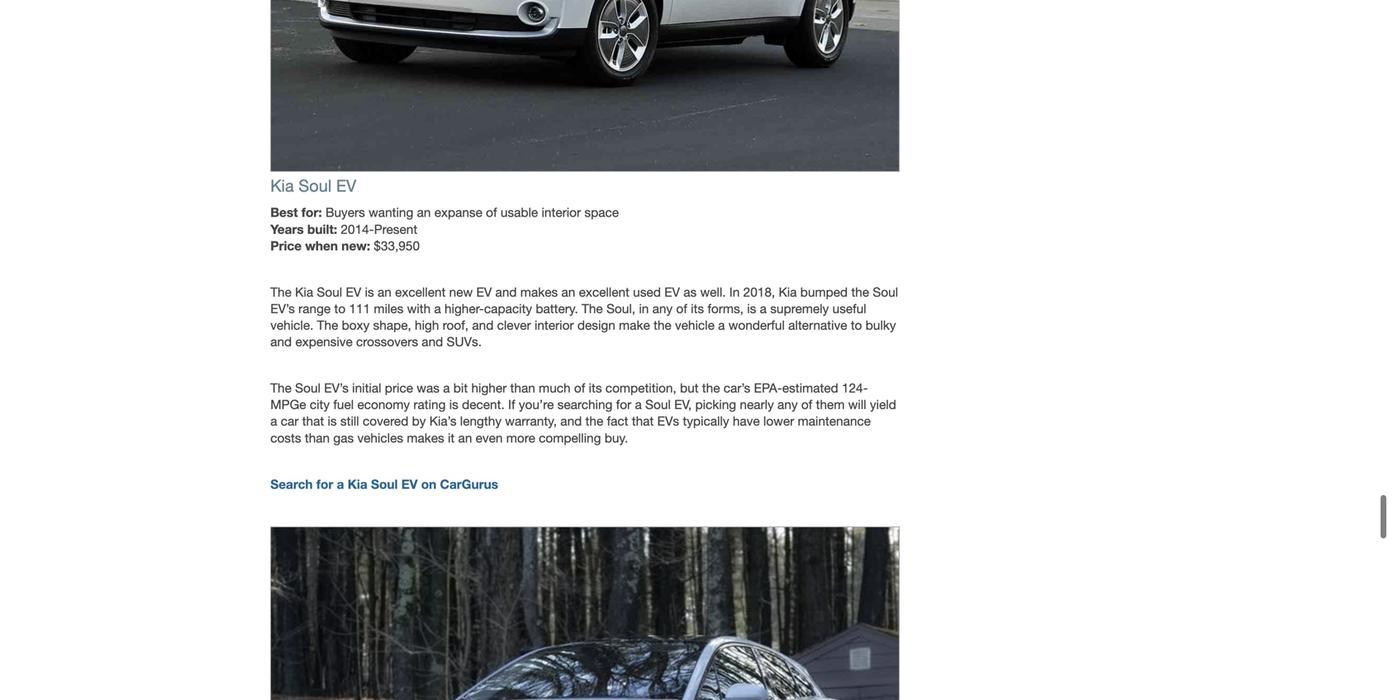 Task type: vqa. For each thing, say whether or not it's contained in the screenshot.
FORMS,
yes



Task type: locate. For each thing, give the bounding box(es) containing it.
any right in
[[653, 299, 673, 314]]

for inside the soul ev's initial price was a bit higher than much of its competition, but the car's epa-estimated 124- mpge city fuel economy rating is decent. if you're searching for a soul ev, picking nearly any of them will yield a car that is still covered by kia's lengthy warranty, and the fact that evs typically have lower maintenance costs than gas vehicles makes it an even more compelling buy.
[[616, 395, 632, 410]]

0 horizontal spatial ev's
[[270, 299, 295, 314]]

car's
[[724, 378, 751, 393]]

of left usable
[[486, 203, 497, 218]]

its up searching
[[589, 378, 602, 393]]

soul
[[299, 174, 332, 193], [317, 282, 342, 297], [873, 282, 899, 297], [295, 378, 321, 393], [646, 395, 671, 410], [371, 474, 398, 489]]

the up mpge
[[270, 378, 292, 393]]

1 horizontal spatial than
[[511, 378, 536, 393]]

1 that from the left
[[302, 411, 324, 426]]

in
[[639, 299, 649, 314]]

if
[[508, 395, 515, 410]]

its inside the kia soul ev is an excellent new ev and makes an excellent used ev as well. in 2018, kia bumped the soul ev's range to 111 miles with a higher-capacity battery. the soul, in any of its forms, is a supremely useful vehicle. the boxy shape, high roof, and clever interior design make the vehicle a wonderful alternative to bulky and expensive crossovers and suvs.
[[691, 299, 704, 314]]

of down as
[[677, 299, 688, 314]]

interior down 'battery.'
[[535, 315, 574, 330]]

ev,
[[675, 395, 692, 410]]

maintenance
[[798, 411, 871, 426]]

any inside the kia soul ev is an excellent new ev and makes an excellent used ev as well. in 2018, kia bumped the soul ev's range to 111 miles with a higher-capacity battery. the soul, in any of its forms, is a supremely useful vehicle. the boxy shape, high roof, and clever interior design make the vehicle a wonderful alternative to bulky and expensive crossovers and suvs.
[[653, 299, 673, 314]]

crossovers
[[356, 332, 418, 347]]

ev right new
[[477, 282, 492, 297]]

1 vertical spatial ev's
[[324, 378, 349, 393]]

space
[[585, 203, 619, 218]]

the up the vehicle.
[[270, 282, 292, 297]]

that down "city"
[[302, 411, 324, 426]]

ev
[[336, 174, 357, 193], [346, 282, 362, 297], [477, 282, 492, 297], [665, 282, 680, 297], [402, 474, 418, 489]]

soul left the on
[[371, 474, 398, 489]]

roof,
[[443, 315, 469, 330]]

its up vehicle
[[691, 299, 704, 314]]

2019 kia soul ev test drive review summaryimage image
[[270, 0, 900, 170]]

makes up 'battery.'
[[521, 282, 558, 297]]

1 horizontal spatial its
[[691, 299, 704, 314]]

0 horizontal spatial that
[[302, 411, 324, 426]]

for up fact
[[616, 395, 632, 410]]

0 vertical spatial makes
[[521, 282, 558, 297]]

for:
[[302, 202, 322, 218]]

1 horizontal spatial ev's
[[324, 378, 349, 393]]

bit
[[454, 378, 468, 393]]

costs
[[270, 428, 301, 443]]

0 vertical spatial interior
[[542, 203, 581, 218]]

expensive
[[295, 332, 353, 347]]

1 vertical spatial any
[[778, 395, 798, 410]]

vehicles
[[358, 428, 403, 443]]

the soul ev's initial price was a bit higher than much of its competition, but the car's epa-estimated 124- mpge city fuel economy rating is decent. if you're searching for a soul ev, picking nearly any of them will yield a car that is still covered by kia's lengthy warranty, and the fact that evs typically have lower maintenance costs than gas vehicles makes it an even more compelling buy.
[[270, 378, 897, 443]]

cargurus
[[440, 474, 499, 489]]

buyers
[[326, 203, 365, 218]]

makes down by
[[407, 428, 445, 443]]

0 horizontal spatial than
[[305, 428, 330, 443]]

the right make
[[654, 315, 672, 330]]

for
[[616, 395, 632, 410], [316, 474, 333, 489]]

any
[[653, 299, 673, 314], [778, 395, 798, 410]]

competition,
[[606, 378, 677, 393]]

to
[[334, 299, 346, 314], [851, 315, 863, 330]]

ev's up fuel
[[324, 378, 349, 393]]

mpge
[[270, 395, 306, 410]]

1 vertical spatial its
[[589, 378, 602, 393]]

price
[[385, 378, 413, 393]]

bulky
[[866, 315, 897, 330]]

the
[[852, 282, 870, 297], [654, 315, 672, 330], [703, 378, 720, 393], [586, 411, 604, 426]]

rating
[[414, 395, 446, 410]]

in
[[730, 282, 740, 297]]

built:
[[308, 219, 337, 234]]

0 vertical spatial its
[[691, 299, 704, 314]]

than left gas
[[305, 428, 330, 443]]

an up 'battery.'
[[562, 282, 576, 297]]

any for in
[[653, 299, 673, 314]]

compelling
[[539, 428, 601, 443]]

excellent up soul,
[[579, 282, 630, 297]]

2014-
[[341, 219, 374, 234]]

is left still
[[328, 411, 337, 426]]

interior
[[542, 203, 581, 218], [535, 315, 574, 330]]

interior left space
[[542, 203, 581, 218]]

0 vertical spatial any
[[653, 299, 673, 314]]

supremely
[[771, 299, 829, 314]]

the up expensive
[[317, 315, 338, 330]]

shape,
[[373, 315, 411, 330]]

any up lower
[[778, 395, 798, 410]]

any inside the soul ev's initial price was a bit higher than much of its competition, but the car's epa-estimated 124- mpge city fuel economy rating is decent. if you're searching for a soul ev, picking nearly any of them will yield a car that is still covered by kia's lengthy warranty, and the fact that evs typically have lower maintenance costs than gas vehicles makes it an even more compelling buy.
[[778, 395, 798, 410]]

a down 2018,
[[760, 299, 767, 314]]

an right it
[[458, 428, 472, 443]]

capacity
[[484, 299, 532, 314]]

is up 111
[[365, 282, 374, 297]]

0 horizontal spatial its
[[589, 378, 602, 393]]

searching
[[558, 395, 613, 410]]

used
[[633, 282, 661, 297]]

soul up "city"
[[295, 378, 321, 393]]

1 vertical spatial to
[[851, 315, 863, 330]]

1 horizontal spatial excellent
[[579, 282, 630, 297]]

2019 jaguar i-pace preview summaryimage image
[[270, 524, 900, 700]]

them
[[816, 395, 845, 410]]

makes
[[521, 282, 558, 297], [407, 428, 445, 443]]

for right search
[[316, 474, 333, 489]]

but
[[680, 378, 699, 393]]

is down the bit
[[449, 395, 459, 410]]

excellent
[[395, 282, 446, 297], [579, 282, 630, 297]]

to left 111
[[334, 299, 346, 314]]

will
[[849, 395, 867, 410]]

higher-
[[445, 299, 484, 314]]

range
[[299, 299, 331, 314]]

ev's inside the kia soul ev is an excellent new ev and makes an excellent used ev as well. in 2018, kia bumped the soul ev's range to 111 miles with a higher-capacity battery. the soul, in any of its forms, is a supremely useful vehicle. the boxy shape, high roof, and clever interior design make the vehicle a wonderful alternative to bulky and expensive crossovers and suvs.
[[270, 299, 295, 314]]

1 horizontal spatial that
[[632, 411, 654, 426]]

it
[[448, 428, 455, 443]]

an up present
[[417, 203, 431, 218]]

excellent up with
[[395, 282, 446, 297]]

0 horizontal spatial any
[[653, 299, 673, 314]]

makes inside the soul ev's initial price was a bit higher than much of its competition, but the car's epa-estimated 124- mpge city fuel economy rating is decent. if you're searching for a soul ev, picking nearly any of them will yield a car that is still covered by kia's lengthy warranty, and the fact that evs typically have lower maintenance costs than gas vehicles makes it an even more compelling buy.
[[407, 428, 445, 443]]

price
[[270, 235, 302, 251]]

is
[[365, 282, 374, 297], [748, 299, 757, 314], [449, 395, 459, 410], [328, 411, 337, 426]]

1 horizontal spatial for
[[616, 395, 632, 410]]

that right fact
[[632, 411, 654, 426]]

and
[[496, 282, 517, 297], [472, 315, 494, 330], [270, 332, 292, 347], [422, 332, 443, 347], [561, 411, 582, 426]]

and up capacity
[[496, 282, 517, 297]]

that
[[302, 411, 324, 426], [632, 411, 654, 426]]

1 vertical spatial interior
[[535, 315, 574, 330]]

new:
[[342, 235, 370, 251]]

0 horizontal spatial makes
[[407, 428, 445, 443]]

the kia soul ev is an excellent new ev and makes an excellent used ev as well. in 2018, kia bumped the soul ev's range to 111 miles with a higher-capacity battery. the soul, in any of its forms, is a supremely useful vehicle. the boxy shape, high roof, and clever interior design make the vehicle a wonderful alternative to bulky and expensive crossovers and suvs.
[[270, 282, 899, 347]]

1 vertical spatial makes
[[407, 428, 445, 443]]

1 vertical spatial for
[[316, 474, 333, 489]]

ev's up the vehicle.
[[270, 299, 295, 314]]

of inside best for: buyers wanting an expanse of usable interior space years built: 2014-present price when new: $33,950
[[486, 203, 497, 218]]

to down useful
[[851, 315, 863, 330]]

than up "if"
[[511, 378, 536, 393]]

and up compelling
[[561, 411, 582, 426]]

of
[[486, 203, 497, 218], [677, 299, 688, 314], [574, 378, 586, 393], [802, 395, 813, 410]]

lower
[[764, 411, 795, 426]]

0 horizontal spatial to
[[334, 299, 346, 314]]

years
[[270, 219, 304, 234]]

warranty,
[[505, 411, 557, 426]]

0 vertical spatial ev's
[[270, 299, 295, 314]]

the up picking on the right
[[703, 378, 720, 393]]

0 vertical spatial for
[[616, 395, 632, 410]]

0 horizontal spatial excellent
[[395, 282, 446, 297]]

1 horizontal spatial makes
[[521, 282, 558, 297]]

1 horizontal spatial any
[[778, 395, 798, 410]]

still
[[341, 411, 359, 426]]



Task type: describe. For each thing, give the bounding box(es) containing it.
0 vertical spatial than
[[511, 378, 536, 393]]

useful
[[833, 299, 867, 314]]

wanting
[[369, 203, 414, 218]]

when
[[305, 235, 338, 251]]

$33,950
[[374, 236, 420, 251]]

alternative
[[789, 315, 848, 330]]

and inside the soul ev's initial price was a bit higher than much of its competition, but the car's epa-estimated 124- mpge city fuel economy rating is decent. if you're searching for a soul ev, picking nearly any of them will yield a car that is still covered by kia's lengthy warranty, and the fact that evs typically have lower maintenance costs than gas vehicles makes it an even more compelling buy.
[[561, 411, 582, 426]]

soul up range
[[317, 282, 342, 297]]

higher
[[472, 378, 507, 393]]

nearly
[[740, 395, 774, 410]]

battery.
[[536, 299, 578, 314]]

an inside best for: buyers wanting an expanse of usable interior space years built: 2014-present price when new: $33,950
[[417, 203, 431, 218]]

0 horizontal spatial for
[[316, 474, 333, 489]]

and down "higher-"
[[472, 315, 494, 330]]

of up searching
[[574, 378, 586, 393]]

fact
[[607, 411, 629, 426]]

search for a kia soul ev on cargurus
[[270, 474, 499, 489]]

economy
[[357, 395, 410, 410]]

make
[[619, 315, 650, 330]]

111
[[349, 299, 370, 314]]

picking
[[696, 395, 737, 410]]

a down the competition,
[[635, 395, 642, 410]]

best
[[270, 202, 298, 218]]

suvs.
[[447, 332, 482, 347]]

a left the bit
[[443, 378, 450, 393]]

the up design
[[582, 299, 603, 314]]

makes inside the kia soul ev is an excellent new ev and makes an excellent used ev as well. in 2018, kia bumped the soul ev's range to 111 miles with a higher-capacity battery. the soul, in any of its forms, is a supremely useful vehicle. the boxy shape, high roof, and clever interior design make the vehicle a wonderful alternative to bulky and expensive crossovers and suvs.
[[521, 282, 558, 297]]

as
[[684, 282, 697, 297]]

search
[[270, 474, 313, 489]]

kia down gas
[[348, 474, 368, 489]]

forms,
[[708, 299, 744, 314]]

soul up evs
[[646, 395, 671, 410]]

and down the vehicle.
[[270, 332, 292, 347]]

by
[[412, 411, 426, 426]]

interior inside the kia soul ev is an excellent new ev and makes an excellent used ev as well. in 2018, kia bumped the soul ev's range to 111 miles with a higher-capacity battery. the soul, in any of its forms, is a supremely useful vehicle. the boxy shape, high roof, and clever interior design make the vehicle a wonderful alternative to bulky and expensive crossovers and suvs.
[[535, 315, 574, 330]]

decent.
[[462, 395, 505, 410]]

1 excellent from the left
[[395, 282, 446, 297]]

an up miles
[[378, 282, 392, 297]]

vehicle
[[675, 315, 715, 330]]

soul up for:
[[299, 174, 332, 193]]

expanse
[[435, 203, 483, 218]]

any for nearly
[[778, 395, 798, 410]]

a left car
[[270, 411, 277, 426]]

new
[[449, 282, 473, 297]]

estimated
[[783, 378, 839, 393]]

search for a kia soul ev on cargurus link
[[270, 474, 499, 489]]

ev left the on
[[402, 474, 418, 489]]

a down forms, at the right
[[719, 315, 725, 330]]

typically
[[683, 411, 730, 426]]

1 vertical spatial than
[[305, 428, 330, 443]]

even
[[476, 428, 503, 443]]

vehicle.
[[270, 315, 314, 330]]

a right with
[[434, 299, 441, 314]]

an inside the soul ev's initial price was a bit higher than much of its competition, but the car's epa-estimated 124- mpge city fuel economy rating is decent. if you're searching for a soul ev, picking nearly any of them will yield a car that is still covered by kia's lengthy warranty, and the fact that evs typically have lower maintenance costs than gas vehicles makes it an even more compelling buy.
[[458, 428, 472, 443]]

soul up bulky
[[873, 282, 899, 297]]

1 horizontal spatial to
[[851, 315, 863, 330]]

the inside the soul ev's initial price was a bit higher than much of its competition, but the car's epa-estimated 124- mpge city fuel economy rating is decent. if you're searching for a soul ev, picking nearly any of them will yield a car that is still covered by kia's lengthy warranty, and the fact that evs typically have lower maintenance costs than gas vehicles makes it an even more compelling buy.
[[270, 378, 292, 393]]

city
[[310, 395, 330, 410]]

evs
[[658, 411, 680, 426]]

high
[[415, 315, 439, 330]]

initial
[[352, 378, 382, 393]]

interior inside best for: buyers wanting an expanse of usable interior space years built: 2014-present price when new: $33,950
[[542, 203, 581, 218]]

of inside the kia soul ev is an excellent new ev and makes an excellent used ev as well. in 2018, kia bumped the soul ev's range to 111 miles with a higher-capacity battery. the soul, in any of its forms, is a supremely useful vehicle. the boxy shape, high roof, and clever interior design make the vehicle a wonderful alternative to bulky and expensive crossovers and suvs.
[[677, 299, 688, 314]]

car
[[281, 411, 299, 426]]

kia up best
[[270, 174, 294, 193]]

a down gas
[[337, 474, 344, 489]]

covered
[[363, 411, 409, 426]]

miles
[[374, 299, 404, 314]]

kia up the supremely
[[779, 282, 797, 297]]

yield
[[870, 395, 897, 410]]

wonderful
[[729, 315, 785, 330]]

more
[[507, 428, 536, 443]]

is up the wonderful on the right
[[748, 299, 757, 314]]

ev's inside the soul ev's initial price was a bit higher than much of its competition, but the car's epa-estimated 124- mpge city fuel economy rating is decent. if you're searching for a soul ev, picking nearly any of them will yield a car that is still covered by kia's lengthy warranty, and the fact that evs typically have lower maintenance costs than gas vehicles makes it an even more compelling buy.
[[324, 378, 349, 393]]

gas
[[333, 428, 354, 443]]

and down high
[[422, 332, 443, 347]]

kia soul ev
[[270, 174, 357, 193]]

the down searching
[[586, 411, 604, 426]]

well.
[[701, 282, 726, 297]]

ev left as
[[665, 282, 680, 297]]

much
[[539, 378, 571, 393]]

2 excellent from the left
[[579, 282, 630, 297]]

kia's
[[430, 411, 457, 426]]

lengthy
[[460, 411, 502, 426]]

design
[[578, 315, 616, 330]]

soul,
[[607, 299, 636, 314]]

have
[[733, 411, 760, 426]]

2 that from the left
[[632, 411, 654, 426]]

ev up 111
[[346, 282, 362, 297]]

boxy
[[342, 315, 370, 330]]

of down estimated
[[802, 395, 813, 410]]

2018,
[[744, 282, 776, 297]]

you're
[[519, 395, 554, 410]]

epa-
[[754, 378, 783, 393]]

usable
[[501, 203, 538, 218]]

was
[[417, 378, 440, 393]]

124-
[[842, 378, 869, 393]]

its inside the soul ev's initial price was a bit higher than much of its competition, but the car's epa-estimated 124- mpge city fuel economy rating is decent. if you're searching for a soul ev, picking nearly any of them will yield a car that is still covered by kia's lengthy warranty, and the fact that evs typically have lower maintenance costs than gas vehicles makes it an even more compelling buy.
[[589, 378, 602, 393]]

best for: buyers wanting an expanse of usable interior space years built: 2014-present price when new: $33,950
[[270, 202, 619, 251]]

0 vertical spatial to
[[334, 299, 346, 314]]

fuel
[[333, 395, 354, 410]]

ev up the buyers
[[336, 174, 357, 193]]

buy.
[[605, 428, 628, 443]]

on
[[421, 474, 437, 489]]

present
[[374, 219, 418, 234]]

kia up range
[[295, 282, 313, 297]]

with
[[407, 299, 431, 314]]

bumped
[[801, 282, 848, 297]]

the up useful
[[852, 282, 870, 297]]

clever
[[497, 315, 531, 330]]



